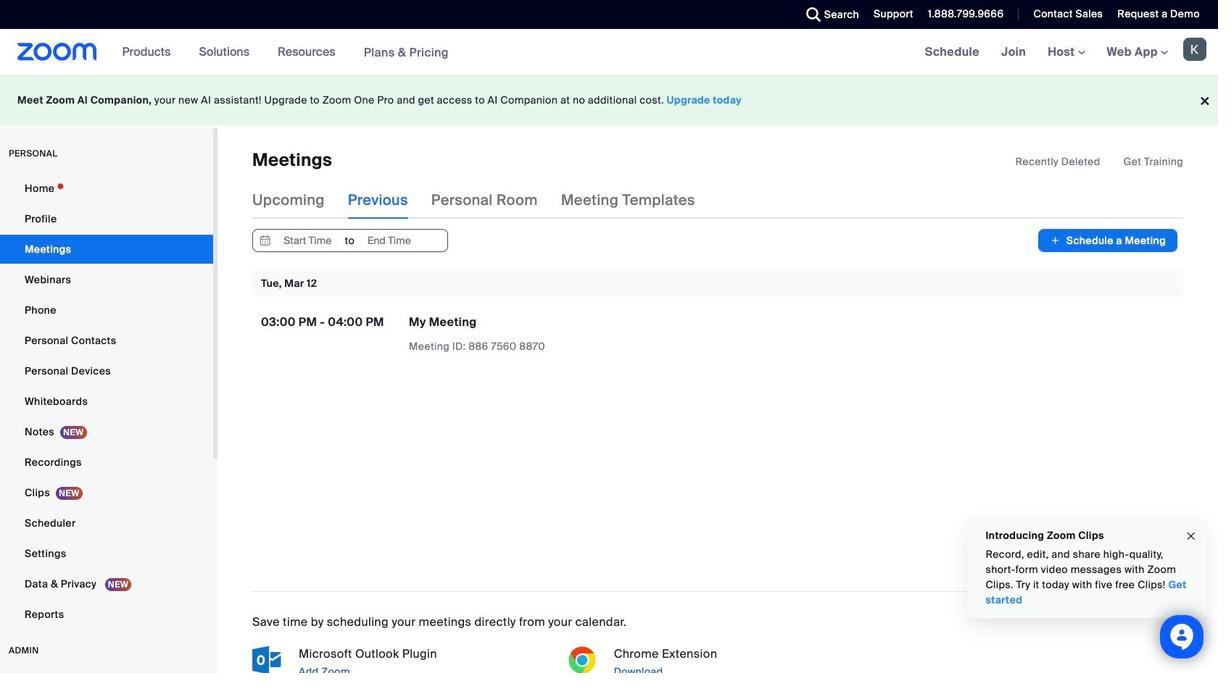 Task type: describe. For each thing, give the bounding box(es) containing it.
meetings navigation
[[914, 29, 1218, 76]]

product information navigation
[[111, 29, 460, 76]]

date image
[[257, 230, 274, 252]]

add image
[[1050, 234, 1061, 248]]

Date Range Picker End field
[[356, 230, 423, 252]]

personal menu menu
[[0, 174, 213, 631]]

close image
[[1186, 528, 1197, 545]]

1 vertical spatial application
[[409, 315, 663, 355]]



Task type: locate. For each thing, give the bounding box(es) containing it.
banner
[[0, 29, 1218, 76]]

1 horizontal spatial application
[[1016, 154, 1184, 169]]

tabs of meeting tab list
[[252, 182, 719, 219]]

Date Range Picker Start field
[[274, 230, 341, 252]]

0 horizontal spatial application
[[409, 315, 663, 355]]

zoom logo image
[[17, 43, 97, 61]]

application
[[1016, 154, 1184, 169], [409, 315, 663, 355]]

0 vertical spatial application
[[1016, 154, 1184, 169]]

my meeting element
[[409, 315, 477, 330]]

footer
[[0, 75, 1218, 125]]

profile picture image
[[1184, 38, 1207, 61]]



Task type: vqa. For each thing, say whether or not it's contained in the screenshot.
you
no



